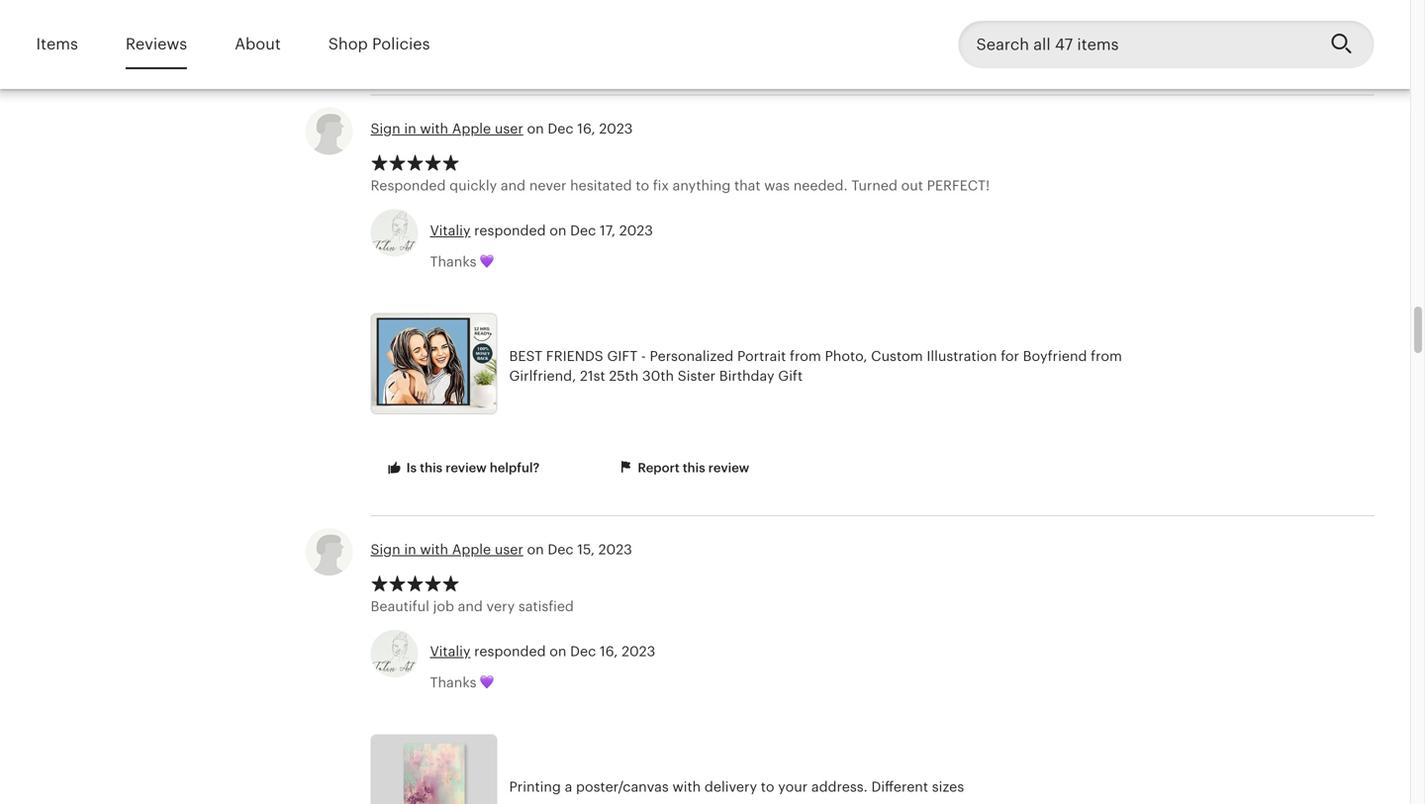Task type: describe. For each thing, give the bounding box(es) containing it.
printing a poster/canvas with delivery to your address. different sizes
[[509, 780, 964, 795]]

for
[[1001, 349, 1020, 365]]

different
[[872, 780, 929, 795]]

dec down satisfied
[[570, 644, 596, 660]]

quickly
[[450, 178, 497, 194]]

items
[[36, 35, 78, 53]]

vitaliy responded on dec 17, 2023
[[430, 223, 653, 239]]

dec up never
[[548, 121, 574, 137]]

2 vertical spatial with
[[673, 780, 701, 795]]

17,
[[600, 223, 616, 239]]

birthday
[[719, 368, 775, 384]]

responded quickly and never hesitated to fix anything that was needed. turned out perfect!
[[371, 178, 990, 194]]

on down never
[[550, 223, 567, 239]]

responded
[[371, 178, 446, 194]]

review for report this review
[[709, 461, 750, 476]]

thanks for responded on dec 16, 2023
[[430, 675, 477, 691]]

satisfied
[[519, 599, 574, 615]]

and for never
[[501, 178, 526, 194]]

apple for on dec 15, 2023
[[452, 542, 491, 558]]

best friends gift - personalized portrait from photo, custom illustration for boyfriend from girlfriend, 21st 25th 30th sister birthday gift link
[[371, 314, 1153, 420]]

report
[[638, 461, 680, 476]]

sign in with apple user on dec 16, 2023
[[371, 121, 633, 137]]

sign in with apple user link for job
[[371, 542, 523, 558]]

is this review helpful?
[[403, 461, 540, 476]]

gift
[[607, 349, 638, 365]]

Search all 47 items text field
[[959, 21, 1315, 68]]

thanks 💜 for responded on dec 17, 2023
[[430, 254, 494, 270]]

in for sign in with apple user on dec 15, 2023
[[404, 542, 416, 558]]

is this review helpful? button
[[371, 450, 555, 487]]

fix
[[653, 178, 669, 194]]

best friends gift - personalized portrait from photo, custom illustration for boyfriend from girlfriend, 21st 25th 30th sister birthday gift
[[509, 349, 1123, 384]]

reviews link
[[126, 22, 187, 68]]

💜 for responded on dec 16, 2023
[[480, 675, 494, 691]]

with for responded
[[420, 121, 449, 137]]

on down satisfied
[[550, 644, 567, 660]]

poster/canvas
[[576, 780, 669, 795]]

was
[[764, 178, 790, 194]]

21st
[[580, 368, 606, 384]]

user for on dec 15, 2023
[[495, 542, 523, 558]]

vitaliy image for vitaliy responded on dec 17, 2023
[[371, 209, 418, 257]]

shop policies
[[328, 35, 430, 53]]

vitaliy link for vitaliy responded on dec 16, 2023
[[430, 644, 471, 660]]

thanks for responded on dec 17, 2023
[[430, 254, 477, 270]]

dec left 15, on the left bottom of the page
[[548, 542, 574, 558]]

this for is
[[420, 461, 443, 476]]

never
[[529, 178, 567, 194]]

25th
[[609, 368, 639, 384]]

vitaliy for vitaliy responded on dec 16, 2023
[[430, 644, 471, 660]]

report this review
[[635, 461, 750, 476]]

that
[[735, 178, 761, 194]]

policies
[[372, 35, 430, 53]]

with for beautiful
[[420, 542, 449, 558]]

helpful?
[[490, 461, 540, 476]]

1 horizontal spatial 16,
[[600, 644, 618, 660]]

about link
[[235, 22, 281, 68]]

boyfriend
[[1023, 349, 1087, 365]]

photo,
[[825, 349, 868, 365]]

turned
[[852, 178, 898, 194]]

needed.
[[794, 178, 848, 194]]



Task type: locate. For each thing, give the bounding box(es) containing it.
responded
[[474, 223, 546, 239], [474, 644, 546, 660]]

user
[[495, 121, 523, 137], [495, 542, 523, 558]]

1 vertical spatial vitaliy image
[[371, 631, 418, 678]]

vitaliy link
[[430, 223, 471, 239], [430, 644, 471, 660]]

to for hesitated
[[636, 178, 650, 194]]

1 responded from the top
[[474, 223, 546, 239]]

1 vertical spatial vitaliy
[[430, 644, 471, 660]]

1 vertical spatial thanks
[[430, 675, 477, 691]]

1 thanks 💜 from the top
[[430, 254, 494, 270]]

vitaliy image down beautiful
[[371, 631, 418, 678]]

1 horizontal spatial and
[[501, 178, 526, 194]]

in
[[404, 121, 416, 137], [404, 542, 416, 558]]

review right report
[[709, 461, 750, 476]]

0 vertical spatial with
[[420, 121, 449, 137]]

0 vertical spatial 16,
[[577, 121, 596, 137]]

user up very
[[495, 542, 523, 558]]

0 vertical spatial to
[[636, 178, 650, 194]]

2 💜 from the top
[[480, 675, 494, 691]]

and right job
[[458, 599, 483, 615]]

responded for very
[[474, 644, 546, 660]]

0 horizontal spatial and
[[458, 599, 483, 615]]

custom
[[871, 349, 923, 365]]

out
[[902, 178, 924, 194]]

dec left 17,
[[570, 223, 596, 239]]

1 vertical spatial sign
[[371, 542, 401, 558]]

job
[[433, 599, 454, 615]]

1 vertical spatial sign in with apple user link
[[371, 542, 523, 558]]

and
[[501, 178, 526, 194], [458, 599, 483, 615]]

2 thanks from the top
[[430, 675, 477, 691]]

1 horizontal spatial review
[[709, 461, 750, 476]]

and left never
[[501, 178, 526, 194]]

apple
[[452, 121, 491, 137], [452, 542, 491, 558]]

in for sign in with apple user on dec 16, 2023
[[404, 121, 416, 137]]

2 from from the left
[[1091, 349, 1123, 365]]

anything
[[673, 178, 731, 194]]

1 thanks from the top
[[430, 254, 477, 270]]

responded down quickly
[[474, 223, 546, 239]]

0 vertical spatial vitaliy image
[[371, 209, 418, 257]]

vitaliy
[[430, 223, 471, 239], [430, 644, 471, 660]]

thanks down quickly
[[430, 254, 477, 270]]

sign in with apple user on dec 15, 2023
[[371, 542, 632, 558]]

1 vertical spatial and
[[458, 599, 483, 615]]

address.
[[812, 780, 868, 795]]

1 sign from the top
[[371, 121, 401, 137]]

about
[[235, 35, 281, 53]]

1 sign in with apple user link from the top
[[371, 121, 523, 137]]

1 horizontal spatial to
[[761, 780, 775, 795]]

sign in with apple user link up job
[[371, 542, 523, 558]]

0 vertical spatial sign in with apple user link
[[371, 121, 523, 137]]

vitaliy link for vitaliy responded on dec 17, 2023
[[430, 223, 471, 239]]

very
[[487, 599, 515, 615]]

sign for sign in with apple user on dec 15, 2023
[[371, 542, 401, 558]]

this
[[420, 461, 443, 476], [683, 461, 706, 476]]

in up beautiful
[[404, 542, 416, 558]]

0 vertical spatial and
[[501, 178, 526, 194]]

0 vertical spatial in
[[404, 121, 416, 137]]

1 vertical spatial thanks 💜
[[430, 675, 494, 691]]

vitaliy down quickly
[[430, 223, 471, 239]]

💜 for responded on dec 17, 2023
[[480, 254, 494, 270]]

girlfriend,
[[509, 368, 576, 384]]

sister
[[678, 368, 716, 384]]

1 horizontal spatial this
[[683, 461, 706, 476]]

0 vertical spatial thanks
[[430, 254, 477, 270]]

vitaliy link down job
[[430, 644, 471, 660]]

2 vitaliy link from the top
[[430, 644, 471, 660]]

0 horizontal spatial this
[[420, 461, 443, 476]]

💜 down vitaliy responded on dec 16, 2023
[[480, 675, 494, 691]]

1 vertical spatial 16,
[[600, 644, 618, 660]]

0 horizontal spatial to
[[636, 178, 650, 194]]

vitaliy image
[[371, 209, 418, 257], [371, 631, 418, 678]]

vitaliy down job
[[430, 644, 471, 660]]

2 responded from the top
[[474, 644, 546, 660]]

2 review from the left
[[709, 461, 750, 476]]

1 from from the left
[[790, 349, 821, 365]]

2 this from the left
[[683, 461, 706, 476]]

sizes
[[932, 780, 964, 795]]

to for delivery
[[761, 780, 775, 795]]

1 vitaliy from the top
[[430, 223, 471, 239]]

1 vitaliy link from the top
[[430, 223, 471, 239]]

in up responded
[[404, 121, 416, 137]]

1 apple from the top
[[452, 121, 491, 137]]

1 vertical spatial vitaliy link
[[430, 644, 471, 660]]

this inside is this review helpful? button
[[420, 461, 443, 476]]

apple up quickly
[[452, 121, 491, 137]]

is
[[407, 461, 417, 476]]

1 user from the top
[[495, 121, 523, 137]]

💜
[[480, 254, 494, 270], [480, 675, 494, 691]]

printing a poster/canvas with delivery to your address. different sizes link
[[371, 735, 1153, 805]]

review
[[446, 461, 487, 476], [709, 461, 750, 476]]

delivery
[[705, 780, 757, 795]]

items link
[[36, 22, 78, 68]]

vitaliy image for vitaliy responded on dec 16, 2023
[[371, 631, 418, 678]]

0 horizontal spatial from
[[790, 349, 821, 365]]

1 this from the left
[[420, 461, 443, 476]]

sign in with apple user link for quickly
[[371, 121, 523, 137]]

16,
[[577, 121, 596, 137], [600, 644, 618, 660]]

user up quickly
[[495, 121, 523, 137]]

thanks
[[430, 254, 477, 270], [430, 675, 477, 691]]

thanks 💜 down quickly
[[430, 254, 494, 270]]

2 in from the top
[[404, 542, 416, 558]]

-
[[641, 349, 646, 365]]

reviews
[[126, 35, 187, 53]]

2 vitaliy from the top
[[430, 644, 471, 660]]

0 vertical spatial user
[[495, 121, 523, 137]]

hesitated
[[570, 178, 632, 194]]

user for on dec 16, 2023
[[495, 121, 523, 137]]

thanks down job
[[430, 675, 477, 691]]

thanks 💜 for responded on dec 16, 2023
[[430, 675, 494, 691]]

1 vertical spatial in
[[404, 542, 416, 558]]

2 vitaliy image from the top
[[371, 631, 418, 678]]

2 apple from the top
[[452, 542, 491, 558]]

vitaliy image down responded
[[371, 209, 418, 257]]

perfect!
[[927, 178, 990, 194]]

on
[[527, 121, 544, 137], [550, 223, 567, 239], [527, 542, 544, 558], [550, 644, 567, 660]]

0 vertical spatial 💜
[[480, 254, 494, 270]]

and for very
[[458, 599, 483, 615]]

personalized
[[650, 349, 734, 365]]

sign up beautiful
[[371, 542, 401, 558]]

portrait
[[737, 349, 786, 365]]

shop policies link
[[328, 22, 430, 68]]

with
[[420, 121, 449, 137], [420, 542, 449, 558], [673, 780, 701, 795]]

apple for on dec 16, 2023
[[452, 121, 491, 137]]

sign for sign in with apple user on dec 16, 2023
[[371, 121, 401, 137]]

1 vertical spatial to
[[761, 780, 775, 795]]

this for report
[[683, 461, 706, 476]]

review for is this review helpful?
[[446, 461, 487, 476]]

30th
[[643, 368, 674, 384]]

a
[[565, 780, 573, 795]]

2023
[[599, 121, 633, 137], [619, 223, 653, 239], [599, 542, 632, 558], [622, 644, 656, 660]]

to inside printing a poster/canvas with delivery to your address. different sizes link
[[761, 780, 775, 795]]

0 vertical spatial sign
[[371, 121, 401, 137]]

apple up beautiful job and very satisfied
[[452, 542, 491, 558]]

1 horizontal spatial from
[[1091, 349, 1123, 365]]

on up never
[[527, 121, 544, 137]]

this inside report this review button
[[683, 461, 706, 476]]

15,
[[577, 542, 595, 558]]

1 in from the top
[[404, 121, 416, 137]]

sign in with apple user link up quickly
[[371, 121, 523, 137]]

0 vertical spatial responded
[[474, 223, 546, 239]]

0 horizontal spatial review
[[446, 461, 487, 476]]

2 user from the top
[[495, 542, 523, 558]]

gift
[[778, 368, 803, 384]]

this right report
[[683, 461, 706, 476]]

report this review button
[[602, 450, 765, 487]]

💜 down vitaliy responded on dec 17, 2023 at the top
[[480, 254, 494, 270]]

sign in with apple user link
[[371, 121, 523, 137], [371, 542, 523, 558]]

friends
[[546, 349, 604, 365]]

on left 15, on the left bottom of the page
[[527, 542, 544, 558]]

0 vertical spatial vitaliy
[[430, 223, 471, 239]]

your
[[778, 780, 808, 795]]

this right is on the left of the page
[[420, 461, 443, 476]]

from right boyfriend
[[1091, 349, 1123, 365]]

printing
[[509, 780, 561, 795]]

with up job
[[420, 542, 449, 558]]

1 vitaliy image from the top
[[371, 209, 418, 257]]

beautiful
[[371, 599, 430, 615]]

beautiful job and very satisfied
[[371, 599, 574, 615]]

1 vertical spatial apple
[[452, 542, 491, 558]]

dec
[[548, 121, 574, 137], [570, 223, 596, 239], [548, 542, 574, 558], [570, 644, 596, 660]]

sign up responded
[[371, 121, 401, 137]]

1 review from the left
[[446, 461, 487, 476]]

vitaliy responded on dec 16, 2023
[[430, 644, 656, 660]]

vitaliy link down quickly
[[430, 223, 471, 239]]

1 💜 from the top
[[480, 254, 494, 270]]

responded for never
[[474, 223, 546, 239]]

responded down very
[[474, 644, 546, 660]]

thanks 💜
[[430, 254, 494, 270], [430, 675, 494, 691]]

to left fix
[[636, 178, 650, 194]]

shop
[[328, 35, 368, 53]]

0 vertical spatial thanks 💜
[[430, 254, 494, 270]]

2 thanks 💜 from the top
[[430, 675, 494, 691]]

1 vertical spatial responded
[[474, 644, 546, 660]]

2 sign from the top
[[371, 542, 401, 558]]

to left the your
[[761, 780, 775, 795]]

from up gift
[[790, 349, 821, 365]]

to
[[636, 178, 650, 194], [761, 780, 775, 795]]

with up responded
[[420, 121, 449, 137]]

best
[[509, 349, 543, 365]]

from
[[790, 349, 821, 365], [1091, 349, 1123, 365]]

1 vertical spatial 💜
[[480, 675, 494, 691]]

0 horizontal spatial 16,
[[577, 121, 596, 137]]

review left helpful?
[[446, 461, 487, 476]]

1 vertical spatial user
[[495, 542, 523, 558]]

0 vertical spatial apple
[[452, 121, 491, 137]]

illustration
[[927, 349, 997, 365]]

1 vertical spatial with
[[420, 542, 449, 558]]

2 sign in with apple user link from the top
[[371, 542, 523, 558]]

vitaliy for vitaliy responded on dec 17, 2023
[[430, 223, 471, 239]]

0 vertical spatial vitaliy link
[[430, 223, 471, 239]]

with left delivery
[[673, 780, 701, 795]]

thanks 💜 down beautiful job and very satisfied
[[430, 675, 494, 691]]

sign
[[371, 121, 401, 137], [371, 542, 401, 558]]



Task type: vqa. For each thing, say whether or not it's contained in the screenshot.
Add inside button
no



